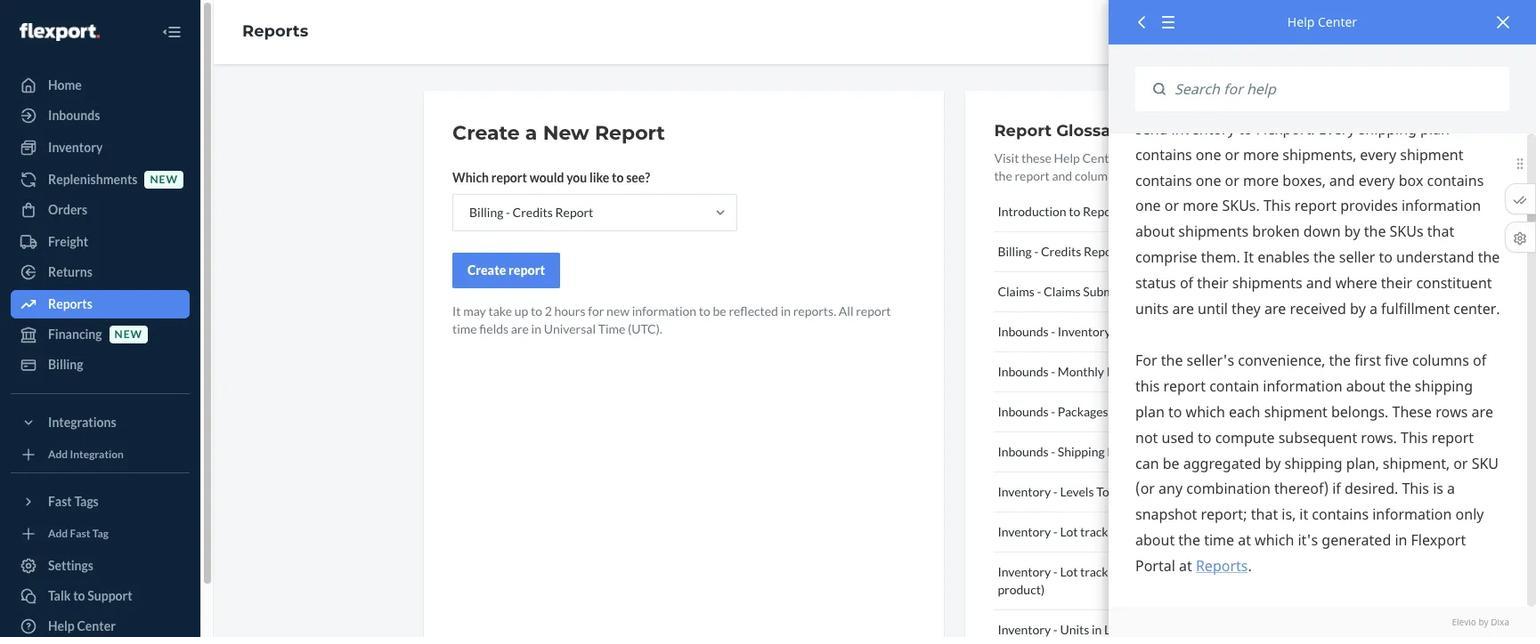 Task type: describe. For each thing, give the bounding box(es) containing it.
talk to support
[[48, 589, 132, 604]]

returns link
[[11, 258, 190, 287]]

financing
[[48, 327, 102, 342]]

billing - credits report inside button
[[998, 244, 1122, 259]]

reconciliation for inbounds - inventory reconciliation
[[1114, 324, 1192, 339]]

settings
[[48, 559, 93, 574]]

to right like
[[612, 170, 624, 185]]

reflected
[[729, 304, 779, 319]]

create report
[[468, 263, 545, 278]]

fields
[[480, 322, 509, 337]]

inventory - lot tracking and fefo (all products) button
[[995, 513, 1285, 553]]

visit these help center articles to get a description of the report and column details.
[[995, 151, 1284, 184]]

0 horizontal spatial reports link
[[11, 290, 190, 319]]

today
[[1097, 485, 1129, 500]]

inbounds - packages
[[998, 404, 1109, 420]]

create for create report
[[468, 263, 506, 278]]

inventory for inventory
[[48, 140, 103, 155]]

- for claims - claims submitted button
[[1037, 284, 1042, 299]]

reporting
[[1083, 204, 1138, 219]]

to inside visit these help center articles to get a description of the report and column details.
[[1166, 151, 1178, 166]]

inventory - levels today button
[[995, 473, 1285, 513]]

reconciliation for inbounds - monthly reconciliation
[[1107, 364, 1185, 379]]

0 horizontal spatial center
[[77, 619, 116, 634]]

integrations button
[[11, 409, 190, 437]]

fast tags
[[48, 494, 99, 510]]

and for inventory - lot tracking and fefo (single product)
[[1128, 565, 1148, 580]]

flexport logo image
[[20, 23, 100, 41]]

lot for inventory - lot tracking and fefo (single product)
[[1060, 565, 1078, 580]]

new
[[543, 121, 589, 145]]

take
[[489, 304, 512, 319]]

inventory - lot tracking and fefo (single product)
[[998, 565, 1219, 598]]

by
[[1479, 616, 1489, 629]]

universal
[[544, 322, 596, 337]]

new for replenishments
[[150, 173, 178, 187]]

to left reporting
[[1069, 204, 1081, 219]]

glossary
[[1057, 121, 1128, 141]]

reports.
[[793, 304, 837, 319]]

1 horizontal spatial help center
[[1288, 13, 1358, 30]]

0 horizontal spatial help
[[48, 619, 75, 634]]

new inside it may take up to 2 hours for new information to be reflected in reports. all report time fields are in universal time (utc).
[[607, 304, 630, 319]]

products)
[[1203, 525, 1255, 540]]

hours
[[555, 304, 586, 319]]

add fast tag link
[[11, 524, 190, 545]]

billing link
[[11, 351, 190, 379]]

tags
[[74, 494, 99, 510]]

report up these
[[995, 121, 1052, 141]]

submitted
[[1083, 284, 1140, 299]]

inbounds - shipping plan reconciliation button
[[995, 433, 1285, 473]]

shipping
[[1058, 445, 1105, 460]]

which report would you like to see?
[[453, 170, 650, 185]]

introduction to reporting button
[[995, 192, 1285, 233]]

close navigation image
[[161, 21, 183, 43]]

(utc).
[[628, 322, 663, 337]]

inventory - levels today
[[998, 485, 1129, 500]]

- for inbounds - packages button at the bottom right
[[1051, 404, 1056, 420]]

inbounds - inventory reconciliation
[[998, 324, 1192, 339]]

report inside button
[[509, 263, 545, 278]]

0 vertical spatial a
[[525, 121, 538, 145]]

billing - credits report button
[[995, 233, 1285, 273]]

articles
[[1123, 151, 1164, 166]]

to left the be
[[699, 304, 711, 319]]

claims - claims submitted button
[[995, 273, 1285, 313]]

create for create a new report
[[453, 121, 520, 145]]

introduction to reporting
[[998, 204, 1138, 219]]

orders
[[48, 202, 87, 217]]

it
[[453, 304, 461, 319]]

0 horizontal spatial in
[[531, 322, 542, 337]]

may
[[463, 304, 486, 319]]

tracking for (all
[[1081, 525, 1125, 540]]

replenishments
[[48, 172, 138, 187]]

1 horizontal spatial reports link
[[242, 22, 308, 41]]

report inside button
[[1084, 244, 1122, 259]]

tracking for (single
[[1081, 565, 1125, 580]]

claims - claims submitted
[[998, 284, 1140, 299]]

and for inventory - lot tracking and fefo (all products)
[[1128, 525, 1148, 540]]

- for inbounds - shipping plan reconciliation button
[[1051, 445, 1056, 460]]

the
[[995, 168, 1013, 184]]

0 vertical spatial billing
[[469, 205, 504, 220]]

fast inside dropdown button
[[48, 494, 72, 510]]

inbounds for inbounds - shipping plan reconciliation
[[998, 445, 1049, 460]]

inbounds - shipping plan reconciliation
[[998, 445, 1212, 460]]

these
[[1022, 151, 1052, 166]]

- for inbounds - inventory reconciliation button at the right
[[1051, 324, 1056, 339]]

0 vertical spatial billing - credits report
[[469, 205, 594, 220]]

freight
[[48, 234, 88, 249]]

add integration
[[48, 448, 124, 462]]

inbounds for inbounds
[[48, 108, 100, 123]]

dixa
[[1491, 616, 1510, 629]]

integrations
[[48, 415, 116, 430]]

fast tags button
[[11, 488, 190, 517]]

inbounds - packages button
[[995, 393, 1285, 433]]

packages
[[1058, 404, 1109, 420]]

add fast tag
[[48, 528, 109, 541]]

all
[[839, 304, 854, 319]]

add integration link
[[11, 445, 190, 466]]

would
[[530, 170, 564, 185]]

description
[[1209, 151, 1270, 166]]

inbounds - inventory reconciliation button
[[995, 313, 1285, 353]]

like
[[590, 170, 610, 185]]

you
[[567, 170, 587, 185]]

inventory for inventory - levels today
[[998, 485, 1051, 500]]

of
[[1273, 151, 1284, 166]]

help inside visit these help center articles to get a description of the report and column details.
[[1054, 151, 1080, 166]]

0 vertical spatial in
[[781, 304, 791, 319]]

lot for inventory - lot tracking and fefo (all products)
[[1060, 525, 1078, 540]]



Task type: locate. For each thing, give the bounding box(es) containing it.
be
[[713, 304, 727, 319]]

1 horizontal spatial new
[[150, 173, 178, 187]]

1 vertical spatial tracking
[[1081, 565, 1125, 580]]

inbounds - monthly reconciliation button
[[995, 353, 1285, 393]]

reports
[[242, 22, 308, 41], [48, 297, 92, 312]]

1 horizontal spatial in
[[781, 304, 791, 319]]

reconciliation down inbounds - packages button at the bottom right
[[1134, 445, 1212, 460]]

elevio by dixa
[[1453, 616, 1510, 629]]

1 vertical spatial create
[[468, 263, 506, 278]]

column
[[1075, 168, 1115, 184]]

0 vertical spatial credits
[[513, 205, 553, 220]]

home
[[48, 78, 82, 93]]

levels
[[1060, 485, 1094, 500]]

0 vertical spatial create
[[453, 121, 520, 145]]

and inside button
[[1128, 525, 1148, 540]]

tracking down today
[[1081, 525, 1125, 540]]

(all
[[1184, 525, 1201, 540]]

new up time
[[607, 304, 630, 319]]

visit
[[995, 151, 1019, 166]]

- for billing - credits report button
[[1035, 244, 1039, 259]]

help down report glossary
[[1054, 151, 1080, 166]]

add for add integration
[[48, 448, 68, 462]]

report inside it may take up to 2 hours for new information to be reflected in reports. all report time fields are in universal time (utc).
[[856, 304, 891, 319]]

1 horizontal spatial billing
[[469, 205, 504, 220]]

new for financing
[[115, 328, 143, 342]]

0 horizontal spatial new
[[115, 328, 143, 342]]

integration
[[70, 448, 124, 462]]

talk
[[48, 589, 71, 604]]

2 fefo from the top
[[1150, 565, 1182, 580]]

and
[[1053, 168, 1073, 184], [1128, 525, 1148, 540], [1128, 565, 1148, 580]]

2 claims from the left
[[1044, 284, 1081, 299]]

0 horizontal spatial billing
[[48, 357, 83, 372]]

1 vertical spatial help center
[[48, 619, 116, 634]]

0 vertical spatial reconciliation
[[1114, 324, 1192, 339]]

a inside visit these help center articles to get a description of the report and column details.
[[1200, 151, 1206, 166]]

new up billing link
[[115, 328, 143, 342]]

tracking inside inventory - lot tracking and fefo (all products) button
[[1081, 525, 1125, 540]]

inbounds left the packages
[[998, 404, 1049, 420]]

fefo
[[1150, 525, 1182, 540], [1150, 565, 1182, 580]]

billing inside billing link
[[48, 357, 83, 372]]

0 vertical spatial center
[[1318, 13, 1358, 30]]

report up see? at the left
[[595, 121, 665, 145]]

home link
[[11, 71, 190, 100]]

credits inside billing - credits report button
[[1041, 244, 1082, 259]]

1 vertical spatial fefo
[[1150, 565, 1182, 580]]

1 vertical spatial billing - credits report
[[998, 244, 1122, 259]]

add
[[48, 448, 68, 462], [48, 528, 68, 541]]

plan
[[1108, 445, 1132, 460]]

up
[[515, 304, 528, 319]]

0 vertical spatial fefo
[[1150, 525, 1182, 540]]

inventory
[[48, 140, 103, 155], [1058, 324, 1111, 339], [998, 485, 1051, 500], [998, 525, 1051, 540], [998, 565, 1051, 580]]

to
[[1166, 151, 1178, 166], [612, 170, 624, 185], [1069, 204, 1081, 219], [531, 304, 542, 319], [699, 304, 711, 319], [73, 589, 85, 604]]

1 vertical spatial help
[[1054, 151, 1080, 166]]

0 vertical spatial help
[[1288, 13, 1315, 30]]

inventory inside inventory - lot tracking and fefo (single product)
[[998, 565, 1051, 580]]

report down reporting
[[1084, 244, 1122, 259]]

(single
[[1184, 565, 1219, 580]]

inbounds for inbounds - packages
[[998, 404, 1049, 420]]

1 vertical spatial center
[[1083, 151, 1121, 166]]

time
[[598, 322, 626, 337]]

inventory up product)
[[998, 565, 1051, 580]]

inbounds up inbounds - packages
[[998, 364, 1049, 379]]

2 vertical spatial billing
[[48, 357, 83, 372]]

inventory down inventory - levels today
[[998, 525, 1051, 540]]

talk to support button
[[11, 583, 190, 611]]

to left "2"
[[531, 304, 542, 319]]

create up which
[[453, 121, 520, 145]]

create a new report
[[453, 121, 665, 145]]

a right get
[[1200, 151, 1206, 166]]

support
[[88, 589, 132, 604]]

1 vertical spatial credits
[[1041, 244, 1082, 259]]

- for inventory - lot tracking and fefo (single product) button
[[1054, 565, 1058, 580]]

report
[[595, 121, 665, 145], [995, 121, 1052, 141], [555, 205, 594, 220], [1084, 244, 1122, 259]]

billing down financing
[[48, 357, 83, 372]]

1 vertical spatial billing
[[998, 244, 1032, 259]]

tracking inside inventory - lot tracking and fefo (single product)
[[1081, 565, 1125, 580]]

0 vertical spatial add
[[48, 448, 68, 462]]

2 horizontal spatial new
[[607, 304, 630, 319]]

report up "up"
[[509, 263, 545, 278]]

1 horizontal spatial credits
[[1041, 244, 1082, 259]]

fefo for (all
[[1150, 525, 1182, 540]]

inbounds for inbounds - inventory reconciliation
[[998, 324, 1049, 339]]

fast left tag
[[70, 528, 90, 541]]

2 add from the top
[[48, 528, 68, 541]]

and left column at the top right of the page
[[1053, 168, 1073, 184]]

0 vertical spatial lot
[[1060, 525, 1078, 540]]

1 vertical spatial a
[[1200, 151, 1206, 166]]

and inside visit these help center articles to get a description of the report and column details.
[[1053, 168, 1073, 184]]

1 vertical spatial and
[[1128, 525, 1148, 540]]

credits
[[513, 205, 553, 220], [1041, 244, 1082, 259]]

and inside inventory - lot tracking and fefo (single product)
[[1128, 565, 1148, 580]]

billing - credits report down introduction to reporting
[[998, 244, 1122, 259]]

2 tracking from the top
[[1081, 565, 1125, 580]]

0 horizontal spatial help center
[[48, 619, 116, 634]]

2 lot from the top
[[1060, 565, 1078, 580]]

0 horizontal spatial claims
[[998, 284, 1035, 299]]

Search search field
[[1166, 67, 1510, 112]]

a left new
[[525, 121, 538, 145]]

1 vertical spatial fast
[[70, 528, 90, 541]]

0 horizontal spatial billing - credits report
[[469, 205, 594, 220]]

inventory - lot tracking and fefo (single product) button
[[995, 553, 1285, 611]]

lot inside inventory - lot tracking and fefo (all products) button
[[1060, 525, 1078, 540]]

0 vertical spatial tracking
[[1081, 525, 1125, 540]]

create report button
[[453, 253, 560, 289]]

help center down talk to support
[[48, 619, 116, 634]]

center up search search box
[[1318, 13, 1358, 30]]

tracking
[[1081, 525, 1125, 540], [1081, 565, 1125, 580]]

report down these
[[1015, 168, 1050, 184]]

0 horizontal spatial reports
[[48, 297, 92, 312]]

0 vertical spatial reports
[[242, 22, 308, 41]]

claims
[[998, 284, 1035, 299], [1044, 284, 1081, 299]]

lot
[[1060, 525, 1078, 540], [1060, 565, 1078, 580]]

0 vertical spatial reports link
[[242, 22, 308, 41]]

inbounds - monthly reconciliation
[[998, 364, 1185, 379]]

inventory up the replenishments
[[48, 140, 103, 155]]

help down talk
[[48, 619, 75, 634]]

1 horizontal spatial a
[[1200, 151, 1206, 166]]

in left reports.
[[781, 304, 791, 319]]

0 horizontal spatial a
[[525, 121, 538, 145]]

1 add from the top
[[48, 448, 68, 462]]

billing inside billing - credits report button
[[998, 244, 1032, 259]]

create inside button
[[468, 263, 506, 278]]

fefo inside inventory - lot tracking and fefo (single product)
[[1150, 565, 1182, 580]]

billing
[[469, 205, 504, 220], [998, 244, 1032, 259], [48, 357, 83, 372]]

information
[[632, 304, 697, 319]]

add left integration
[[48, 448, 68, 462]]

lot down inventory - levels today
[[1060, 525, 1078, 540]]

1 horizontal spatial reports
[[242, 22, 308, 41]]

1 vertical spatial reports link
[[11, 290, 190, 319]]

fefo inside inventory - lot tracking and fefo (all products) button
[[1150, 525, 1182, 540]]

claims left submitted
[[1044, 284, 1081, 299]]

inventory - lot tracking and fefo (all products)
[[998, 525, 1255, 540]]

center up column at the top right of the page
[[1083, 151, 1121, 166]]

claims down introduction
[[998, 284, 1035, 299]]

billing - credits report down would
[[469, 205, 594, 220]]

2 vertical spatial new
[[115, 328, 143, 342]]

fefo for (single
[[1150, 565, 1182, 580]]

- for inbounds - monthly reconciliation button
[[1051, 364, 1056, 379]]

fefo left (all
[[1150, 525, 1182, 540]]

and down inventory - levels today button
[[1128, 525, 1148, 540]]

elevio
[[1453, 616, 1477, 629]]

1 vertical spatial reconciliation
[[1107, 364, 1185, 379]]

see?
[[626, 170, 650, 185]]

help up search search box
[[1288, 13, 1315, 30]]

-
[[506, 205, 510, 220], [1035, 244, 1039, 259], [1037, 284, 1042, 299], [1051, 324, 1056, 339], [1051, 364, 1056, 379], [1051, 404, 1056, 420], [1051, 445, 1056, 460], [1054, 485, 1058, 500], [1054, 525, 1058, 540], [1054, 565, 1058, 580]]

1 vertical spatial reports
[[48, 297, 92, 312]]

get
[[1180, 151, 1198, 166]]

are
[[511, 322, 529, 337]]

to left get
[[1166, 151, 1178, 166]]

0 vertical spatial and
[[1053, 168, 1073, 184]]

add up settings
[[48, 528, 68, 541]]

2 vertical spatial and
[[1128, 565, 1148, 580]]

- for inventory - lot tracking and fefo (all products) button on the bottom right
[[1054, 525, 1058, 540]]

orders link
[[11, 196, 190, 224]]

inventory for inventory - lot tracking and fefo (all products)
[[998, 525, 1051, 540]]

inbounds for inbounds - monthly reconciliation
[[998, 364, 1049, 379]]

inbounds link
[[11, 102, 190, 130]]

report down you
[[555, 205, 594, 220]]

new
[[150, 173, 178, 187], [607, 304, 630, 319], [115, 328, 143, 342]]

product)
[[998, 583, 1045, 598]]

report right all
[[856, 304, 891, 319]]

2 vertical spatial center
[[77, 619, 116, 634]]

introduction
[[998, 204, 1067, 219]]

inventory link
[[11, 134, 190, 162]]

2 horizontal spatial center
[[1318, 13, 1358, 30]]

1 vertical spatial new
[[607, 304, 630, 319]]

1 horizontal spatial claims
[[1044, 284, 1081, 299]]

report inside visit these help center articles to get a description of the report and column details.
[[1015, 168, 1050, 184]]

in right are
[[531, 322, 542, 337]]

inbounds down claims - claims submitted
[[998, 324, 1049, 339]]

details.
[[1118, 168, 1157, 184]]

inbounds down inbounds - packages
[[998, 445, 1049, 460]]

inventory up the monthly
[[1058, 324, 1111, 339]]

elevio by dixa link
[[1136, 616, 1510, 629]]

0 vertical spatial fast
[[48, 494, 72, 510]]

inbounds down home
[[48, 108, 100, 123]]

1 lot from the top
[[1060, 525, 1078, 540]]

1 tracking from the top
[[1081, 525, 1125, 540]]

report
[[1015, 168, 1050, 184], [492, 170, 527, 185], [509, 263, 545, 278], [856, 304, 891, 319]]

1 horizontal spatial billing - credits report
[[998, 244, 1122, 259]]

lot inside inventory - lot tracking and fefo (single product)
[[1060, 565, 1078, 580]]

1 vertical spatial add
[[48, 528, 68, 541]]

fefo left (single
[[1150, 565, 1182, 580]]

center inside visit these help center articles to get a description of the report and column details.
[[1083, 151, 1121, 166]]

reconciliation
[[1114, 324, 1192, 339], [1107, 364, 1185, 379], [1134, 445, 1212, 460]]

new up orders link on the left top of page
[[150, 173, 178, 187]]

settings link
[[11, 552, 190, 581]]

time
[[453, 322, 477, 337]]

report left would
[[492, 170, 527, 185]]

tracking down inventory - lot tracking and fefo (all products)
[[1081, 565, 1125, 580]]

monthly
[[1058, 364, 1105, 379]]

1 claims from the left
[[998, 284, 1035, 299]]

1 fefo from the top
[[1150, 525, 1182, 540]]

inventory for inventory - lot tracking and fefo (single product)
[[998, 565, 1051, 580]]

0 vertical spatial help center
[[1288, 13, 1358, 30]]

billing - credits report
[[469, 205, 594, 220], [998, 244, 1122, 259]]

reconciliation down inbounds - inventory reconciliation button at the right
[[1107, 364, 1185, 379]]

which
[[453, 170, 489, 185]]

reconciliation down claims - claims submitted button
[[1114, 324, 1192, 339]]

billing down introduction
[[998, 244, 1032, 259]]

1 horizontal spatial center
[[1083, 151, 1121, 166]]

inventory left "levels"
[[998, 485, 1051, 500]]

tag
[[92, 528, 109, 541]]

1 vertical spatial lot
[[1060, 565, 1078, 580]]

credits down introduction to reporting
[[1041, 244, 1082, 259]]

- inside inventory - lot tracking and fefo (single product)
[[1054, 565, 1058, 580]]

lot down inventory - lot tracking and fefo (all products)
[[1060, 565, 1078, 580]]

2 vertical spatial help
[[48, 619, 75, 634]]

- for inventory - levels today button
[[1054, 485, 1058, 500]]

2 horizontal spatial billing
[[998, 244, 1032, 259]]

report glossary
[[995, 121, 1128, 141]]

freight link
[[11, 228, 190, 257]]

fast left tags
[[48, 494, 72, 510]]

0 vertical spatial new
[[150, 173, 178, 187]]

for
[[588, 304, 604, 319]]

help
[[1288, 13, 1315, 30], [1054, 151, 1080, 166], [48, 619, 75, 634]]

and down inventory - lot tracking and fefo (all products) button on the bottom right
[[1128, 565, 1148, 580]]

0 horizontal spatial credits
[[513, 205, 553, 220]]

2 vertical spatial reconciliation
[[1134, 445, 1212, 460]]

1 vertical spatial in
[[531, 322, 542, 337]]

it may take up to 2 hours for new information to be reflected in reports. all report time fields are in universal time (utc).
[[453, 304, 891, 337]]

center down "talk to support" button on the bottom left of the page
[[77, 619, 116, 634]]

2 horizontal spatial help
[[1288, 13, 1315, 30]]

credits down would
[[513, 205, 553, 220]]

add for add fast tag
[[48, 528, 68, 541]]

2
[[545, 304, 552, 319]]

create up may
[[468, 263, 506, 278]]

returns
[[48, 265, 92, 280]]

to right talk
[[73, 589, 85, 604]]

billing down which
[[469, 205, 504, 220]]

help center up search search box
[[1288, 13, 1358, 30]]

1 horizontal spatial help
[[1054, 151, 1080, 166]]



Task type: vqa. For each thing, say whether or not it's contained in the screenshot.
business within Financing requests are reviewed within 3 business days. You'll hear from us shortly.
no



